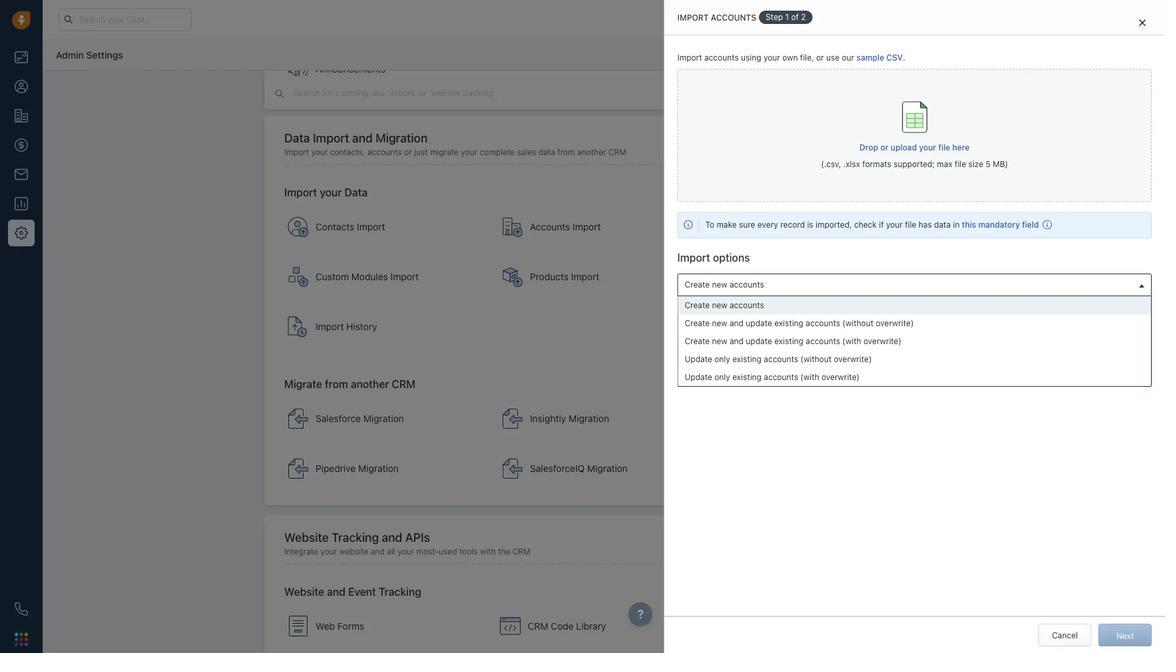 Task type: locate. For each thing, give the bounding box(es) containing it.
file left here on the right top
[[939, 143, 951, 152]]

a set of code libraries to add, track and update contacts image
[[500, 616, 521, 637]]

migration right salesforceiq
[[587, 463, 628, 474]]

contacts
[[316, 222, 355, 233]]

products
[[530, 272, 569, 283]]

create up sales
[[685, 301, 710, 310]]

only down orlando
[[715, 373, 731, 382]]

website and event tracking
[[284, 586, 422, 599]]

accounts inside create new and update existing accounts (without overwrite) option
[[806, 319, 841, 328]]

the
[[498, 547, 510, 556]]

1 vertical spatial create new accounts
[[685, 301, 764, 310]]

update only existing accounts (with overwrite)
[[685, 373, 860, 382]]

accounts inside data import and migration import your contacts, accounts or just migrate your complete sales data from another crm
[[368, 148, 402, 157]]

step 1 of 2
[[766, 12, 806, 22]]

admin settings
[[56, 49, 123, 60]]

2 create from the top
[[685, 301, 710, 310]]

or right drop
[[881, 143, 889, 152]]

create new and update existing accounts (with overwrite) option
[[678, 332, 1152, 350]]

create up skip
[[685, 280, 710, 289]]

1 horizontal spatial file
[[939, 143, 951, 152]]

own
[[783, 53, 798, 62]]

(without down 'create new and update existing accounts (with overwrite)' on the bottom right of the page
[[801, 355, 832, 364]]

tracking up web forms link
[[379, 586, 422, 599]]

and up all
[[382, 530, 403, 545]]

1 horizontal spatial from
[[558, 148, 575, 157]]

2 website from the top
[[284, 586, 325, 599]]

mandatory
[[979, 220, 1020, 230]]

0 vertical spatial data
[[284, 131, 310, 145]]

1 horizontal spatial data
[[345, 187, 368, 199]]

and up contacts,
[[352, 131, 373, 145]]

overwrite) down freshsales id
[[864, 337, 902, 346]]

overwrite)
[[876, 319, 914, 328], [864, 337, 902, 346], [834, 355, 872, 364], [822, 373, 860, 382]]

0 vertical spatial file
[[939, 143, 951, 152]]

1 horizontal spatial (without
[[843, 319, 874, 328]]

0 vertical spatial (with
[[843, 337, 862, 346]]

custom
[[316, 272, 349, 283]]

web forms
[[316, 621, 365, 632]]

settings
[[86, 49, 123, 60]]

migration up the just
[[376, 131, 428, 145]]

migrate
[[430, 148, 459, 157]]

event
[[348, 586, 376, 599]]

1 horizontal spatial your
[[886, 220, 903, 230]]

new down the import options
[[712, 280, 728, 289]]

1 horizontal spatial in
[[953, 220, 960, 230]]

create down skip
[[685, 319, 710, 328]]

modules
[[352, 272, 388, 283]]

data up 'import your data'
[[284, 131, 310, 145]]

0 vertical spatial your
[[801, 15, 817, 24]]

another
[[578, 148, 607, 157], [351, 378, 389, 391]]

update up "unassigned"
[[746, 319, 773, 328]]

0 vertical spatial tracking
[[332, 530, 379, 545]]

users
[[745, 272, 770, 283]]

and for create new and update existing accounts (with overwrite)
[[730, 337, 744, 346]]

and inside data import and migration import your contacts, accounts or just migrate your complete sales data from another crm
[[352, 131, 373, 145]]

Search your CRM... text field
[[59, 8, 192, 31]]

0 horizontal spatial data
[[539, 148, 556, 157]]

update for create new and update existing accounts (without overwrite)
[[746, 319, 773, 328]]

migration right pipedrive
[[358, 463, 399, 474]]

your
[[764, 53, 781, 62], [919, 143, 937, 152], [311, 148, 328, 157], [461, 148, 478, 157], [320, 187, 342, 199], [321, 547, 337, 556], [398, 547, 414, 556]]

your for your file has data in this mandatory field
[[886, 220, 903, 230]]

0 horizontal spatial another
[[351, 378, 389, 391]]

2 vertical spatial file
[[905, 220, 917, 230]]

migrate from another crm
[[284, 378, 416, 391]]

make
[[717, 220, 737, 230]]

0 vertical spatial update
[[746, 319, 773, 328]]

your up (.csv, .xlsx formats supported; max file size 5 mb)
[[919, 143, 937, 152]]

update for create new and update existing accounts (with overwrite)
[[746, 337, 773, 346]]

only
[[715, 355, 731, 364], [715, 373, 731, 382]]

skip
[[696, 306, 713, 315]]

bring all your sales data from salesforceiq using a zip file image
[[502, 458, 524, 480]]

and left event
[[327, 586, 346, 599]]

1 vertical spatial (without
[[801, 355, 832, 364]]

2 create new accounts from the top
[[685, 301, 764, 310]]

data
[[284, 131, 310, 145], [345, 187, 368, 199]]

from right sales
[[558, 148, 575, 157]]

new up "owner"
[[712, 319, 728, 328]]

create for create new and update existing accounts (with overwrite) option
[[685, 337, 710, 346]]

0 horizontal spatial file
[[905, 220, 917, 230]]

insightly
[[530, 413, 566, 424]]

1 horizontal spatial another
[[578, 148, 607, 157]]

website up integrate
[[284, 530, 329, 545]]

import your deals using csv or xlsx files (sample csv available) image
[[717, 217, 738, 238]]

1 vertical spatial in
[[953, 220, 960, 230]]

list box containing create new accounts
[[678, 296, 1152, 386]]

automatically
[[756, 306, 806, 315]]

cancel
[[1053, 631, 1078, 640]]

create new accounts down import your users using csv or xlsx files (sample csv available) icon on the top right of the page
[[685, 301, 764, 310]]

3 new from the top
[[712, 319, 728, 328]]

new inside option
[[712, 301, 728, 310]]

0 vertical spatial another
[[578, 148, 607, 157]]

used
[[439, 547, 457, 556]]

list box inside import options dialog
[[678, 296, 1152, 386]]

import history
[[316, 322, 377, 333]]

web forms link
[[281, 603, 490, 650]]

by
[[808, 306, 818, 315]]

accounts inside create new and update existing accounts (with overwrite) option
[[806, 337, 841, 346]]

or left the just
[[404, 148, 412, 157]]

data inside data import and migration import your contacts, accounts or just migrate your complete sales data from another crm
[[539, 148, 556, 157]]

web
[[316, 621, 335, 632]]

is
[[808, 220, 814, 230]]

1 create from the top
[[685, 280, 710, 289]]

or inside button
[[881, 143, 889, 152]]

tracking up website
[[332, 530, 379, 545]]

or
[[817, 53, 824, 62], [881, 143, 889, 152], [404, 148, 412, 157]]

using
[[741, 53, 762, 62]]

create up the gary
[[685, 337, 710, 346]]

crm
[[609, 148, 627, 157], [392, 378, 416, 391], [513, 547, 531, 556], [528, 621, 549, 632]]

website up automatically create contacts when website visitors sign up image
[[284, 586, 325, 599]]

1 vertical spatial file
[[955, 160, 967, 169]]

1 vertical spatial (with
[[801, 373, 820, 382]]

file,
[[801, 53, 814, 62]]

your inside import options dialog
[[886, 220, 903, 230]]

0 horizontal spatial your
[[801, 15, 817, 24]]

crm inside data import and migration import your contacts, accounts or just migrate your complete sales data from another crm
[[609, 148, 627, 157]]

max
[[937, 160, 953, 169]]

0 horizontal spatial or
[[404, 148, 412, 157]]

data right sales
[[539, 148, 556, 157]]

1 vertical spatial data
[[935, 220, 951, 230]]

0 vertical spatial only
[[715, 355, 731, 364]]

in inside import options dialog
[[953, 220, 960, 230]]

upload
[[891, 143, 917, 152]]

1 vertical spatial update
[[746, 337, 773, 346]]

migration for insightly migration
[[569, 413, 609, 424]]

drop or upload your file here button
[[860, 136, 970, 159]]

3 create from the top
[[685, 319, 710, 328]]

2 update from the top
[[685, 373, 713, 382]]

check
[[855, 220, 877, 230]]

accounts inside update only existing accounts (with overwrite) option
[[764, 373, 799, 382]]

import accounts
[[678, 13, 757, 22]]

(with down the matching
[[843, 337, 862, 346]]

import your contacts using csv or xlsx files (sample csv available) image
[[288, 217, 309, 238]]

new for create new and update existing accounts (without overwrite) option
[[712, 319, 728, 328]]

imported,
[[816, 220, 852, 230]]

1 website from the top
[[284, 530, 329, 545]]

or left use
[[817, 53, 824, 62]]

1 vertical spatial website
[[284, 586, 325, 599]]

2 new from the top
[[712, 301, 728, 310]]

another up 'salesforce migration'
[[351, 378, 389, 391]]

1 horizontal spatial (with
[[843, 337, 862, 346]]

2 update from the top
[[746, 337, 773, 346]]

0 vertical spatial data
[[539, 148, 556, 157]]

4 create from the top
[[685, 337, 710, 346]]

your right 'of'
[[801, 15, 817, 24]]

1 vertical spatial your
[[886, 220, 903, 230]]

to make sure every record is imported, check if
[[706, 220, 884, 230]]

and
[[352, 131, 373, 145], [730, 319, 744, 328], [730, 337, 744, 346], [382, 530, 403, 545], [371, 547, 385, 556], [327, 586, 346, 599]]

step
[[766, 12, 783, 22]]

1 vertical spatial update
[[685, 373, 713, 382]]

2 horizontal spatial file
[[955, 160, 967, 169]]

0 horizontal spatial data
[[284, 131, 310, 145]]

2 only from the top
[[715, 373, 731, 382]]

bring all your sales data from salesforce using a zip file image
[[288, 408, 309, 430]]

duplicates
[[715, 306, 754, 315]]

0 vertical spatial from
[[558, 148, 575, 157]]

0 vertical spatial (without
[[843, 319, 874, 328]]

existing down create new and update existing accounts (without overwrite)
[[775, 337, 804, 346]]

1 new from the top
[[712, 280, 728, 289]]

sample
[[857, 53, 885, 62]]

file left has
[[905, 220, 917, 230]]

1 horizontal spatial data
[[935, 220, 951, 230]]

update up update only existing accounts (without overwrite)
[[746, 337, 773, 346]]

drop
[[860, 143, 879, 152]]

only for update only existing accounts (with overwrite)
[[715, 373, 731, 382]]

1 vertical spatial only
[[715, 373, 731, 382]]

file left size
[[955, 160, 967, 169]]

your left website
[[321, 547, 337, 556]]

1 update from the top
[[685, 355, 713, 364]]

contacts import
[[316, 222, 385, 233]]

in left this
[[953, 220, 960, 230]]

your for your trial ends in 21 days
[[801, 15, 817, 24]]

and down duplicates
[[730, 319, 744, 328]]

only for update only existing accounts (without overwrite)
[[715, 355, 731, 364]]

1 horizontal spatial or
[[817, 53, 824, 62]]

0 horizontal spatial in
[[854, 15, 860, 24]]

migration right "insightly"
[[569, 413, 609, 424]]

create new accounts up duplicates
[[685, 280, 764, 289]]

deals
[[745, 222, 769, 233]]

(without
[[843, 319, 874, 328], [801, 355, 832, 364]]

and left all
[[371, 547, 385, 556]]

accounts
[[711, 13, 757, 22], [705, 53, 739, 62], [368, 148, 402, 157], [730, 280, 764, 289], [730, 301, 764, 310], [806, 319, 841, 328], [786, 331, 821, 341], [806, 337, 841, 346], [764, 355, 799, 364], [764, 373, 799, 382]]

0 vertical spatial update
[[685, 355, 713, 364]]

update down the gary
[[685, 373, 713, 382]]

share news with your team without stepping away from the crm image
[[288, 59, 309, 80]]

update
[[685, 355, 713, 364], [685, 373, 713, 382]]

new down import your users using csv or xlsx files (sample csv available) icon on the top right of the page
[[712, 301, 728, 310]]

from right migrate
[[325, 378, 348, 391]]

1 only from the top
[[715, 355, 731, 364]]

new for create new and update existing accounts (with overwrite) option
[[712, 337, 728, 346]]

sales
[[517, 148, 537, 157]]

only down for
[[715, 355, 731, 364]]

list box
[[678, 296, 1152, 386]]

Search for a setting, like 'import' or 'website tracking' text field
[[293, 87, 556, 99]]

0 horizontal spatial from
[[325, 378, 348, 391]]

create new and update existing accounts (with overwrite)
[[685, 337, 902, 346]]

keep track of every import you've ever done, with record-level details image
[[288, 317, 309, 338]]

0 vertical spatial create new accounts
[[685, 280, 764, 289]]

create
[[685, 280, 710, 289], [685, 301, 710, 310], [685, 319, 710, 328], [685, 337, 710, 346]]

size
[[969, 160, 984, 169]]

create inside option
[[685, 301, 710, 310]]

migration right salesforce
[[364, 413, 404, 424]]

(with down the gary orlando button
[[801, 373, 820, 382]]

data right has
[[935, 220, 951, 230]]

in left 21
[[854, 15, 860, 24]]

create new accounts inside option
[[685, 301, 764, 310]]

0 vertical spatial in
[[854, 15, 860, 24]]

data up the contacts import
[[345, 187, 368, 199]]

website for and
[[284, 586, 325, 599]]

create new accounts inside dropdown button
[[685, 280, 764, 289]]

another right sales
[[578, 148, 607, 157]]

update for update only existing accounts (without overwrite)
[[685, 355, 713, 364]]

1 update from the top
[[746, 319, 773, 328]]

your file has data in this mandatory field
[[886, 220, 1039, 230]]

your right if
[[886, 220, 903, 230]]

2 horizontal spatial or
[[881, 143, 889, 152]]

drop or upload your file here
[[860, 143, 970, 152]]

(without down freshsales
[[843, 319, 874, 328]]

salesforce
[[316, 413, 361, 424]]

update only existing accounts (with overwrite) option
[[678, 368, 1152, 386]]

import options
[[678, 251, 750, 264]]

ends
[[835, 15, 852, 24]]

and up orlando
[[730, 337, 744, 346]]

create new accounts option
[[678, 296, 1152, 314]]

4 new from the top
[[712, 337, 728, 346]]

new up orlando
[[712, 337, 728, 346]]

create new and update existing accounts (without overwrite) option
[[678, 314, 1152, 332]]

1 vertical spatial from
[[325, 378, 348, 391]]

has
[[919, 220, 932, 230]]

update down sales
[[685, 355, 713, 364]]

.xlsx
[[844, 160, 861, 169]]

website inside "website tracking and apis integrate your website and all your most-used tools with the crm"
[[284, 530, 329, 545]]

0 vertical spatial website
[[284, 530, 329, 545]]

accounts import
[[530, 222, 601, 233]]

1 create new accounts from the top
[[685, 280, 764, 289]]

accounts inside the update only existing accounts (without overwrite) option
[[764, 355, 799, 364]]



Task type: describe. For each thing, give the bounding box(es) containing it.
new for create new accounts option
[[712, 301, 728, 310]]

field
[[1023, 220, 1039, 230]]

crm code library
[[528, 621, 606, 632]]

or inside data import and migration import your contacts, accounts or just migrate your complete sales data from another crm
[[404, 148, 412, 157]]

skip duplicates automatically by matching
[[696, 306, 855, 315]]

sample csv link
[[857, 53, 903, 62]]

data inside import options dialog
[[935, 220, 951, 230]]

library
[[576, 621, 606, 632]]

sales
[[678, 331, 699, 341]]

freshsales id
[[858, 305, 910, 315]]

this mandatory field link
[[962, 220, 1039, 230]]

create for create new accounts option
[[685, 301, 710, 310]]

data inside data import and migration import your contacts, accounts or just migrate your complete sales data from another crm
[[284, 131, 310, 145]]

website tracking and apis integrate your website and all your most-used tools with the crm
[[284, 530, 531, 556]]

your up contacts on the left top of the page
[[320, 187, 342, 199]]

update only existing accounts (without overwrite) option
[[678, 350, 1152, 368]]

pipedrive migration
[[316, 463, 399, 474]]

integrate your website with the crm to track your visitors and contacts image
[[714, 616, 736, 637]]

our
[[842, 53, 855, 62]]

most-
[[417, 547, 439, 556]]

freshsales
[[858, 305, 900, 315]]

accounts inside create new accounts dropdown button
[[730, 280, 764, 289]]

this
[[962, 220, 977, 230]]

import your users using csv or xlsx files (sample csv available) image
[[717, 267, 738, 288]]

(.csv, .xlsx formats supported; max file size 5 mb)
[[822, 160, 1009, 169]]

with
[[480, 547, 496, 556]]

gary orlando button
[[678, 342, 905, 364]]

your inside drop or upload your file here button
[[919, 143, 937, 152]]

mb)
[[993, 160, 1009, 169]]

website
[[339, 547, 369, 556]]

migration for salesforce migration
[[364, 413, 404, 424]]

your right "migrate"
[[461, 148, 478, 157]]

overwrite) down freshsales id "button"
[[876, 319, 914, 328]]

record
[[781, 220, 805, 230]]

21
[[862, 15, 870, 24]]

automatically create contacts when website visitors sign up image
[[288, 616, 309, 637]]

bring all your sales data from pipedrive using a zip file image
[[288, 458, 309, 480]]

existing down 'sales owner for unassigned accounts'
[[733, 355, 762, 364]]

.
[[903, 53, 906, 62]]

to
[[706, 220, 715, 230]]

announcements link
[[281, 46, 490, 93]]

salesforce migration
[[316, 413, 404, 424]]

history
[[346, 322, 377, 333]]

and for data import and migration import your contacts, accounts or just migrate your complete sales data from another crm
[[352, 131, 373, 145]]

code
[[551, 621, 574, 632]]

trial
[[820, 15, 833, 24]]

bring all your sales data from insightly using a zip file image
[[502, 408, 524, 430]]

gary
[[685, 348, 703, 357]]

here
[[953, 143, 970, 152]]

supported;
[[894, 160, 935, 169]]

import options dialog
[[664, 0, 1166, 653]]

for
[[727, 331, 737, 341]]

owner
[[701, 331, 724, 341]]

import your data
[[284, 187, 368, 199]]

accounts inside create new accounts option
[[730, 301, 764, 310]]

options
[[713, 251, 750, 264]]

create for create new and update existing accounts (without overwrite) option
[[685, 319, 710, 328]]

5
[[986, 160, 991, 169]]

unassigned
[[740, 331, 784, 341]]

update for update only existing accounts (with overwrite)
[[685, 373, 713, 382]]

new inside dropdown button
[[712, 280, 728, 289]]

of
[[791, 12, 799, 22]]

and for website tracking and apis integrate your website and all your most-used tools with the crm
[[382, 530, 403, 545]]

days
[[872, 15, 889, 24]]

gary orlando
[[685, 348, 735, 357]]

1 vertical spatial data
[[345, 187, 368, 199]]

phone image
[[15, 603, 28, 616]]

and for create new and update existing accounts (without overwrite)
[[730, 319, 744, 328]]

tracking inside "website tracking and apis integrate your website and all your most-used tools with the crm"
[[332, 530, 379, 545]]

insightly migration
[[530, 413, 609, 424]]

from inside data import and migration import your contacts, accounts or just migrate your complete sales data from another crm
[[558, 148, 575, 157]]

migration for salesforceiq migration
[[587, 463, 628, 474]]

csv
[[887, 53, 903, 62]]

import your accounts using csv or xlsx files (sample csv available) image
[[502, 217, 524, 238]]

crm inside "website tracking and apis integrate your website and all your most-used tools with the crm"
[[513, 547, 531, 556]]

migration inside data import and migration import your contacts, accounts or just migrate your complete sales data from another crm
[[376, 131, 428, 145]]

formats
[[863, 160, 892, 169]]

salesforceiq migration
[[530, 463, 628, 474]]

1 vertical spatial tracking
[[379, 586, 422, 599]]

apis
[[405, 530, 430, 545]]

your left own
[[764, 53, 781, 62]]

use
[[827, 53, 840, 62]]

existing down automatically
[[775, 319, 804, 328]]

your left contacts,
[[311, 148, 328, 157]]

import your custom modules using csv or xlsx files (sample csv available) image
[[288, 267, 309, 288]]

existing down update only existing accounts (without overwrite)
[[733, 373, 762, 382]]

website for tracking
[[284, 530, 329, 545]]

overwrite) down the matching
[[834, 355, 872, 364]]

freshworks switcher image
[[15, 633, 28, 646]]

data import and migration import your contacts, accounts or just migrate your complete sales data from another crm
[[284, 131, 627, 157]]

freshsales id button
[[855, 303, 922, 317]]

your right all
[[398, 547, 414, 556]]

overwrite) down the gary orlando button
[[822, 373, 860, 382]]

another inside data import and migration import your contacts, accounts or just migrate your complete sales data from another crm
[[578, 148, 607, 157]]

file inside button
[[939, 143, 951, 152]]

migrate
[[284, 378, 322, 391]]

products import
[[530, 272, 600, 283]]

tools
[[460, 547, 478, 556]]

phone element
[[8, 596, 35, 623]]

migration for pipedrive migration
[[358, 463, 399, 474]]

orlando
[[705, 348, 735, 357]]

integrate
[[284, 547, 318, 556]]

0 horizontal spatial (without
[[801, 355, 832, 364]]

import your products using csv or xlsx files (sample csv available) image
[[502, 267, 524, 288]]

forms
[[338, 621, 365, 632]]

sure
[[739, 220, 756, 230]]

create inside dropdown button
[[685, 280, 710, 289]]

pipedrive
[[316, 463, 356, 474]]

create new accounts button
[[678, 274, 1152, 296]]

crm code library link
[[493, 603, 702, 650]]

salesforceiq
[[530, 463, 585, 474]]

if
[[879, 220, 884, 230]]

close image
[[1140, 19, 1146, 26]]

update only existing accounts (without overwrite)
[[685, 355, 872, 364]]

0 horizontal spatial (with
[[801, 373, 820, 382]]

1 vertical spatial another
[[351, 378, 389, 391]]

announcements
[[316, 64, 386, 75]]

users import
[[745, 272, 800, 283]]

every
[[758, 220, 779, 230]]



Task type: vqa. For each thing, say whether or not it's contained in the screenshot.
THE SKIP DUPLICATES AUTOMATICALLY BY MATCHING
yes



